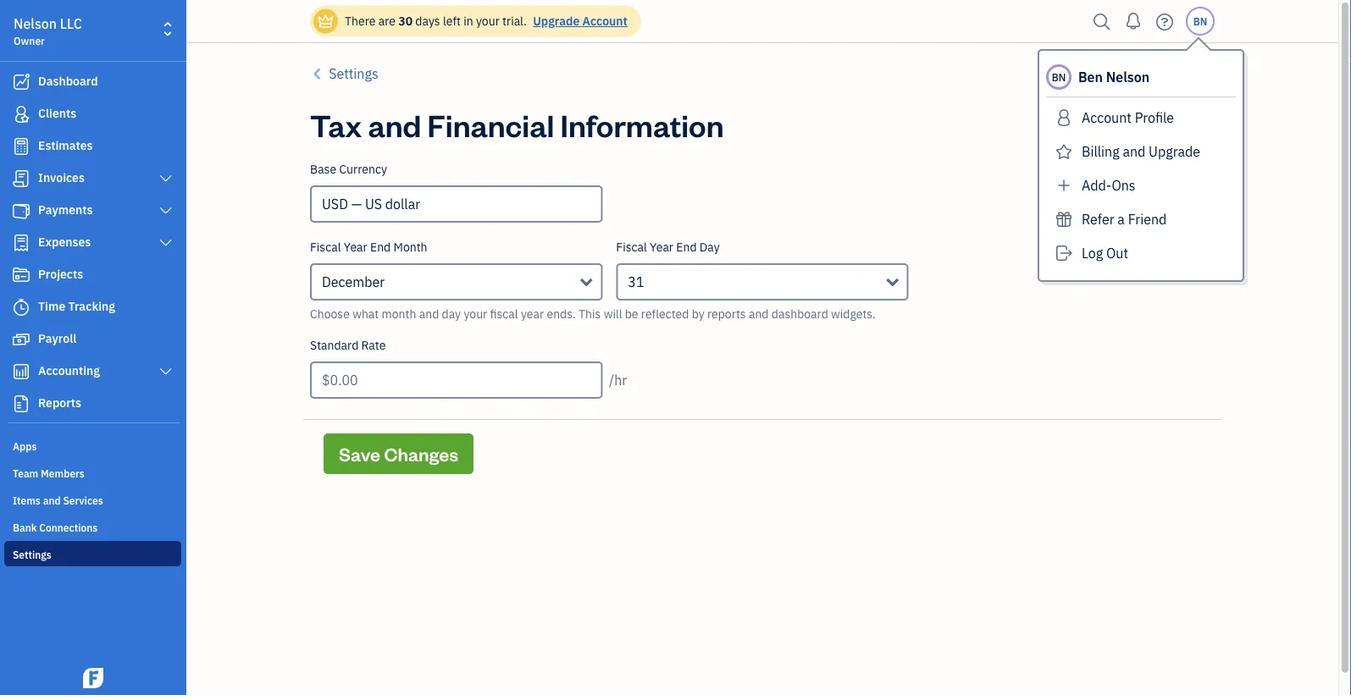 Task type: locate. For each thing, give the bounding box(es) containing it.
projects
[[38, 266, 83, 282]]

fiscal up december
[[310, 239, 341, 255]]

your right in
[[476, 13, 500, 29]]

base
[[310, 161, 336, 177]]

0 horizontal spatial account
[[582, 13, 627, 29]]

3 chevron large down image from the top
[[158, 236, 174, 250]]

and for upgrade
[[1123, 143, 1145, 161]]

reflected
[[641, 306, 689, 322]]

1 horizontal spatial fiscal
[[616, 239, 647, 255]]

bn
[[1193, 14, 1207, 28], [1052, 70, 1066, 84]]

chevron large down image inside expenses link
[[158, 236, 174, 250]]

2 end from the left
[[676, 239, 697, 255]]

ons
[[1112, 177, 1136, 194]]

your
[[476, 13, 500, 29], [464, 306, 487, 322]]

0 horizontal spatial nelson
[[14, 15, 57, 33]]

dashboard link
[[4, 67, 181, 97]]

dashboard image
[[11, 74, 31, 91]]

add-ons link
[[1046, 172, 1236, 199]]

0 horizontal spatial year
[[344, 239, 367, 255]]

clients link
[[4, 99, 181, 130]]

log out
[[1082, 244, 1128, 262]]

0 vertical spatial upgrade
[[533, 13, 580, 29]]

chevron large down image
[[158, 365, 174, 379]]

1 horizontal spatial upgrade
[[1149, 143, 1200, 161]]

Standard Rate text field
[[310, 362, 603, 399]]

account profile image
[[1053, 104, 1075, 131]]

chevron large down image up expenses link
[[158, 204, 174, 218]]

notifications image
[[1120, 4, 1147, 38]]

end left month
[[370, 239, 391, 255]]

chevron large down image up "projects" "link"
[[158, 236, 174, 250]]

0 horizontal spatial fiscal
[[310, 239, 341, 255]]

add-ons
[[1082, 177, 1136, 194]]

and up currency
[[368, 104, 421, 144]]

and for financial
[[368, 104, 421, 144]]

31
[[628, 273, 644, 291]]

0 vertical spatial bn
[[1193, 14, 1207, 28]]

nelson inside nelson llc owner
[[14, 15, 57, 33]]

settings right the chevronleft image
[[329, 65, 378, 83]]

bn right go to help image
[[1193, 14, 1207, 28]]

1 end from the left
[[370, 239, 391, 255]]

1 horizontal spatial account
[[1082, 109, 1132, 127]]

december
[[322, 273, 385, 291]]

0 vertical spatial chevron large down image
[[158, 172, 174, 186]]

2 vertical spatial chevron large down image
[[158, 236, 174, 250]]

chevron large down image for invoices
[[158, 172, 174, 186]]

bank
[[13, 521, 37, 534]]

expense image
[[11, 235, 31, 252]]

fiscal year end day
[[616, 239, 720, 255]]

settings button
[[310, 64, 378, 84]]

clients
[[38, 105, 76, 121]]

2 year from the left
[[650, 239, 673, 255]]

1 vertical spatial settings
[[13, 548, 52, 562]]

accounting link
[[4, 357, 181, 387]]

items and services link
[[4, 487, 181, 512]]

chevron large down image up 'payments' link
[[158, 172, 174, 186]]

chevron large down image for expenses
[[158, 236, 174, 250]]

year
[[344, 239, 367, 255], [650, 239, 673, 255]]

chevron large down image inside 'payments' link
[[158, 204, 174, 218]]

upgrade down profile
[[1149, 143, 1200, 161]]

0 horizontal spatial bn
[[1052, 70, 1066, 84]]

2 fiscal from the left
[[616, 239, 647, 255]]

chart image
[[11, 363, 31, 380]]

items
[[13, 494, 41, 507]]

trial.
[[502, 13, 527, 29]]

refer a friend image
[[1053, 206, 1075, 233]]

and inside button
[[1123, 143, 1145, 161]]

nelson
[[14, 15, 57, 33], [1106, 68, 1150, 86]]

and inside main element
[[43, 494, 61, 507]]

project image
[[11, 267, 31, 284]]

1 horizontal spatial year
[[650, 239, 673, 255]]

account profile
[[1082, 109, 1174, 127]]

1 horizontal spatial nelson
[[1106, 68, 1150, 86]]

fiscal
[[310, 239, 341, 255], [616, 239, 647, 255]]

log
[[1082, 244, 1103, 262]]

and right items
[[43, 494, 61, 507]]

1 horizontal spatial bn
[[1193, 14, 1207, 28]]

refer a friend
[[1082, 210, 1167, 228]]

reports
[[707, 306, 746, 322]]

1 year from the left
[[344, 239, 367, 255]]

days
[[415, 13, 440, 29]]

settings
[[329, 65, 378, 83], [13, 548, 52, 562]]

0 horizontal spatial end
[[370, 239, 391, 255]]

1 vertical spatial account
[[1082, 109, 1132, 127]]

end left the 'day'
[[676, 239, 697, 255]]

nelson right ben
[[1106, 68, 1150, 86]]

2 chevron large down image from the top
[[158, 204, 174, 218]]

time tracking link
[[4, 292, 181, 323]]

year for december
[[344, 239, 367, 255]]

save
[[339, 442, 380, 466]]

reports link
[[4, 389, 181, 419]]

client image
[[11, 106, 31, 123]]

account inside account profile link
[[1082, 109, 1132, 127]]

report image
[[11, 396, 31, 413]]

owner
[[14, 34, 45, 47]]

bn left ben
[[1052, 70, 1066, 84]]

chevron large down image
[[158, 172, 174, 186], [158, 204, 174, 218], [158, 236, 174, 250]]

expenses
[[38, 234, 91, 250]]

year left the 'day'
[[650, 239, 673, 255]]

end
[[370, 239, 391, 255], [676, 239, 697, 255]]

timer image
[[11, 299, 31, 316]]

expenses link
[[4, 228, 181, 258]]

tracking
[[68, 299, 115, 314]]

1 fiscal from the left
[[310, 239, 341, 255]]

1 chevron large down image from the top
[[158, 172, 174, 186]]

1 horizontal spatial settings
[[329, 65, 378, 83]]

profile
[[1135, 109, 1174, 127]]

billing and upgrade button
[[1046, 138, 1236, 165]]

dashboard
[[771, 306, 828, 322]]

projects link
[[4, 260, 181, 291]]

reports
[[38, 395, 81, 411]]

standard
[[310, 338, 359, 353]]

year for 31
[[650, 239, 673, 255]]

settings down bank
[[13, 548, 52, 562]]

30
[[398, 13, 413, 29]]

settings inside main element
[[13, 548, 52, 562]]

fiscal up the 31
[[616, 239, 647, 255]]

0 vertical spatial settings
[[329, 65, 378, 83]]

upgrade right trial.
[[533, 13, 580, 29]]

0 horizontal spatial upgrade
[[533, 13, 580, 29]]

out
[[1106, 244, 1128, 262]]

your right day
[[464, 306, 487, 322]]

account
[[582, 13, 627, 29], [1082, 109, 1132, 127]]

1 vertical spatial upgrade
[[1149, 143, 1200, 161]]

ben
[[1078, 68, 1103, 86]]

nelson up owner at the left of page
[[14, 15, 57, 33]]

left
[[443, 13, 461, 29]]

0 horizontal spatial settings
[[13, 548, 52, 562]]

day
[[442, 306, 461, 322]]

and for services
[[43, 494, 61, 507]]

financial
[[427, 104, 554, 144]]

chevron large down image inside invoices link
[[158, 172, 174, 186]]

and
[[368, 104, 421, 144], [1123, 143, 1145, 161], [419, 306, 439, 322], [749, 306, 769, 322], [43, 494, 61, 507]]

0 vertical spatial nelson
[[14, 15, 57, 33]]

and right billing
[[1123, 143, 1145, 161]]

1 vertical spatial chevron large down image
[[158, 204, 174, 218]]

1 horizontal spatial end
[[676, 239, 697, 255]]

year up december
[[344, 239, 367, 255]]

month
[[393, 239, 427, 255]]

tax and financial information
[[310, 104, 724, 144]]

bn inside "dropdown button"
[[1193, 14, 1207, 28]]

tax
[[310, 104, 362, 144]]

accounting
[[38, 363, 100, 379]]



Task type: vqa. For each thing, say whether or not it's contained in the screenshot.
first Learn more from right
no



Task type: describe. For each thing, give the bounding box(es) containing it.
refer a friend link
[[1046, 206, 1236, 233]]

invoices
[[38, 170, 85, 186]]

currency
[[339, 161, 387, 177]]

add ons image
[[1053, 172, 1075, 199]]

what
[[352, 306, 379, 322]]

dashboard
[[38, 73, 98, 89]]

invoices link
[[4, 163, 181, 194]]

apps
[[13, 440, 37, 453]]

will
[[604, 306, 622, 322]]

time
[[38, 299, 65, 314]]

upgrade inside billing and upgrade button
[[1149, 143, 1200, 161]]

Fiscal Year End Day field
[[616, 263, 909, 301]]

team members link
[[4, 460, 181, 485]]

invoice image
[[11, 170, 31, 187]]

refer
[[1082, 210, 1114, 228]]

main element
[[0, 0, 229, 695]]

chevron large down image for payments
[[158, 204, 174, 218]]

upgrade account link
[[530, 13, 627, 29]]

ends.
[[547, 306, 576, 322]]

estimates
[[38, 138, 93, 153]]

end for 31
[[676, 239, 697, 255]]

apps link
[[4, 433, 181, 458]]

this
[[579, 306, 601, 322]]

fiscal for 31
[[616, 239, 647, 255]]

end for december
[[370, 239, 391, 255]]

choose what month and day your fiscal year ends. this will be reflected by reports and dashboard widgets.
[[310, 306, 876, 322]]

payment image
[[11, 202, 31, 219]]

log out button
[[1046, 240, 1236, 267]]

services
[[63, 494, 103, 507]]

standard rate
[[310, 338, 386, 353]]

changes
[[384, 442, 458, 466]]

in
[[463, 13, 473, 29]]

fiscal for december
[[310, 239, 341, 255]]

1 vertical spatial bn
[[1052, 70, 1066, 84]]

payments link
[[4, 196, 181, 226]]

go to help image
[[1151, 9, 1178, 34]]

base currency
[[310, 161, 387, 177]]

rate
[[361, 338, 386, 353]]

be
[[625, 306, 638, 322]]

and right reports on the right top of the page
[[749, 306, 769, 322]]

by
[[692, 306, 704, 322]]

account profile link
[[1046, 104, 1236, 131]]

items and services
[[13, 494, 103, 507]]

bn button
[[1186, 7, 1215, 36]]

chevronleft image
[[310, 64, 326, 84]]

billing and upgrade image
[[1053, 138, 1075, 165]]

estimates link
[[4, 131, 181, 162]]

time tracking
[[38, 299, 115, 314]]

save changes
[[339, 442, 458, 466]]

payroll link
[[4, 324, 181, 355]]

llc
[[60, 15, 82, 33]]

information
[[560, 104, 724, 144]]

settings link
[[4, 541, 181, 567]]

crown image
[[317, 12, 335, 30]]

search image
[[1088, 9, 1116, 34]]

payments
[[38, 202, 93, 218]]

bank connections link
[[4, 514, 181, 540]]

settings inside 'button'
[[329, 65, 378, 83]]

Fiscal Year End Month field
[[310, 263, 603, 301]]

add-
[[1082, 177, 1112, 194]]

0 vertical spatial account
[[582, 13, 627, 29]]

choose
[[310, 306, 350, 322]]

fiscal year end month
[[310, 239, 427, 255]]

and left day
[[419, 306, 439, 322]]

billing and upgrade
[[1082, 143, 1200, 161]]

there are 30 days left in your trial. upgrade account
[[345, 13, 627, 29]]

/hr
[[609, 371, 627, 389]]

estimate image
[[11, 138, 31, 155]]

billing
[[1082, 143, 1119, 161]]

1 vertical spatial nelson
[[1106, 68, 1150, 86]]

team
[[13, 467, 38, 480]]

friend
[[1128, 210, 1167, 228]]

money image
[[11, 331, 31, 348]]

Currency text field
[[312, 187, 601, 221]]

widgets.
[[831, 306, 876, 322]]

payroll
[[38, 331, 76, 346]]

there
[[345, 13, 376, 29]]

are
[[378, 13, 396, 29]]

save changes button
[[324, 434, 474, 474]]

log out image
[[1053, 240, 1075, 267]]

day
[[700, 239, 720, 255]]

a
[[1118, 210, 1125, 228]]

freshbooks image
[[80, 668, 107, 689]]

members
[[41, 467, 85, 480]]

0 vertical spatial your
[[476, 13, 500, 29]]

bank connections
[[13, 521, 98, 534]]

1 vertical spatial your
[[464, 306, 487, 322]]

ben nelson
[[1078, 68, 1150, 86]]

month
[[382, 306, 416, 322]]

fiscal
[[490, 306, 518, 322]]

nelson llc owner
[[14, 15, 82, 47]]

year
[[521, 306, 544, 322]]

team members
[[13, 467, 85, 480]]



